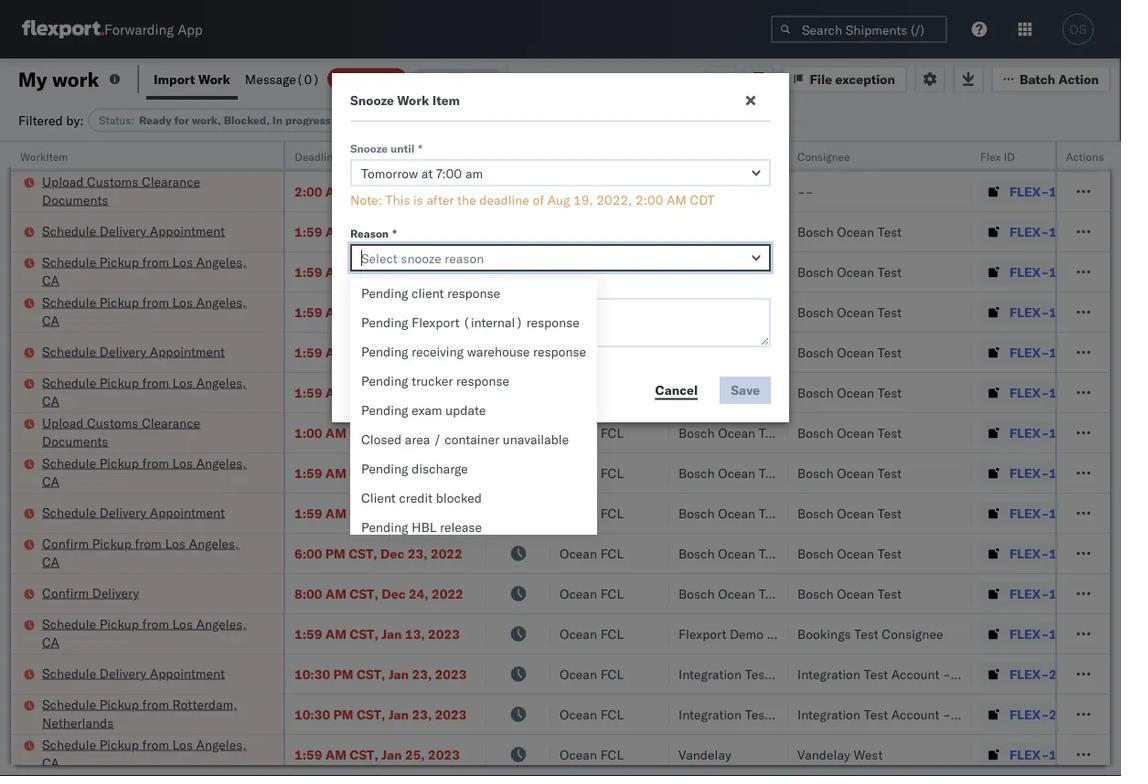 Task type: vqa. For each thing, say whether or not it's contained in the screenshot.
4th Schedule Delivery Appointment from the bottom
yes



Task type: locate. For each thing, give the bounding box(es) containing it.
3 schedule pickup from los angeles, ca from the top
[[42, 375, 247, 409]]

1 vertical spatial lagerfeld
[[982, 707, 1036, 723]]

pending left trucker
[[361, 373, 409, 389]]

: for snoozed
[[421, 113, 424, 127]]

23, down pending hbl release
[[408, 546, 428, 562]]

2023 down 1:59 am cst, jan 13, 2023
[[435, 667, 467, 683]]

23, for confirm pickup from los angeles, ca
[[408, 546, 428, 562]]

1 ca from the top
[[42, 272, 59, 288]]

5 schedule from the top
[[42, 375, 96, 391]]

1 schedule pickup from los angeles, ca from the top
[[42, 254, 247, 288]]

schedule pickup from los angeles, ca
[[42, 254, 247, 288], [42, 294, 247, 329], [42, 375, 247, 409], [42, 455, 247, 490], [42, 616, 247, 651], [42, 737, 247, 771]]

6 1:59 from the top
[[295, 465, 322, 481]]

schedule pickup from los angeles, ca link for 2nd schedule pickup from los angeles, ca button
[[42, 293, 260, 330]]

12 ocean fcl from the top
[[560, 626, 624, 642]]

8 resize handle column header from the left
[[1096, 142, 1118, 777]]

1 1889466 from the top
[[1050, 465, 1105, 481]]

1 1:59 am cst, dec 14, 2022 from the top
[[295, 465, 464, 481]]

work right import
[[198, 71, 230, 87]]

schedule pickup from los angeles, ca link for 1st schedule pickup from los angeles, ca button
[[42, 253, 260, 290]]

5 flex- from the top
[[1010, 345, 1050, 361]]

0 vertical spatial upload customs clearance documents link
[[42, 173, 260, 209]]

11 schedule from the top
[[42, 737, 96, 753]]

resize handle column header for consignee "button"
[[950, 142, 972, 777]]

2 upload from the top
[[42, 415, 84, 431]]

pending down closed
[[361, 461, 409, 477]]

los inside confirm pickup from los angeles, ca
[[165, 536, 186, 552]]

documents
[[42, 192, 108, 208], [42, 433, 108, 449]]

0 vertical spatial *
[[419, 141, 423, 155]]

pending for pending hbl release
[[361, 520, 409, 536]]

work inside button
[[198, 71, 230, 87]]

confirm up confirm delivery
[[42, 536, 89, 552]]

client inside button
[[679, 150, 709, 163]]

2 confirm from the top
[[42, 585, 89, 601]]

1 vertical spatial karl
[[955, 707, 978, 723]]

upload customs clearance documents for 1:00 am cst, nov 9, 2022
[[42, 415, 200, 449]]

pm down 1:59 am cst, jan 13, 2023
[[334, 667, 354, 683]]

1:59 am cdt, nov 5, 2022 up 1:00 am cst, nov 9, 2022
[[295, 385, 457, 401]]

pending left client
[[361, 286, 409, 302]]

1 vertical spatial 10:30 pm cst, jan 23, 2023
[[295, 707, 467, 723]]

schedule pickup from rotterdam, netherlands
[[42, 697, 238, 731]]

lagerfeld
[[982, 667, 1036, 683], [982, 707, 1036, 723]]

schedule pickup from los angeles, ca link for 3rd schedule pickup from los angeles, ca button from the top
[[42, 374, 260, 410]]

dec
[[382, 465, 406, 481], [382, 506, 406, 522], [381, 546, 405, 562], [382, 586, 406, 602]]

2 vertical spatial 23,
[[412, 707, 432, 723]]

confirm inside confirm pickup from los angeles, ca
[[42, 536, 89, 552]]

client
[[679, 150, 709, 163], [361, 491, 396, 507]]

flex-
[[1010, 183, 1050, 200], [1010, 224, 1050, 240], [1010, 264, 1050, 280], [1010, 304, 1050, 320], [1010, 345, 1050, 361], [1010, 385, 1050, 401], [1010, 425, 1050, 441], [1010, 465, 1050, 481], [1010, 506, 1050, 522], [1010, 546, 1050, 562], [1010, 586, 1050, 602], [1010, 626, 1050, 642], [1010, 667, 1050, 683], [1010, 707, 1050, 723], [1010, 747, 1050, 763]]

1 14, from the top
[[409, 465, 429, 481]]

8 flex- from the top
[[1010, 465, 1050, 481]]

1 horizontal spatial :
[[421, 113, 424, 127]]

snoozed : no
[[379, 113, 444, 127]]

integration test account - karl lagerfeld
[[798, 667, 1036, 683], [798, 707, 1036, 723]]

5 pending from the top
[[361, 403, 409, 419]]

pending up 1:00 am cst, nov 9, 2022
[[361, 403, 409, 419]]

upload customs clearance documents button for 2:00 am cdt, aug 19, 2022
[[42, 173, 260, 211]]

hbl
[[412, 520, 437, 536]]

status : ready for work, blocked, in progress
[[99, 113, 331, 127]]

schedule delivery appointment for second 'schedule delivery appointment' link from the top
[[42, 344, 225, 360]]

3 1889466 from the top
[[1050, 546, 1105, 562]]

flexport. image
[[22, 20, 104, 38]]

3 1:59 am cdt, nov 5, 2022 from the top
[[295, 304, 457, 320]]

pending for pending discharge
[[361, 461, 409, 477]]

actions
[[1067, 150, 1105, 163]]

4 schedule pickup from los angeles, ca from the top
[[42, 455, 247, 490]]

759
[[336, 71, 360, 87]]

cdt, for schedule pickup from los angeles, ca link corresponding to 2nd schedule pickup from los angeles, ca button
[[350, 304, 380, 320]]

flex-1846748 for 3rd schedule pickup from los angeles, ca button from the top
[[1010, 385, 1105, 401]]

: left ready
[[131, 113, 134, 127]]

3 schedule from the top
[[42, 294, 96, 310]]

flex-1893174 button
[[981, 622, 1109, 647], [981, 622, 1109, 647]]

10:30
[[295, 667, 330, 683], [295, 707, 330, 723]]

1 vertical spatial work
[[397, 92, 429, 108]]

resize handle column header
[[262, 142, 284, 777], [465, 142, 487, 777], [529, 142, 551, 777], [648, 142, 670, 777], [767, 142, 789, 777], [950, 142, 972, 777], [1089, 142, 1111, 777], [1096, 142, 1118, 777]]

flex-1660288
[[1010, 183, 1105, 200]]

nov down additional
[[383, 304, 407, 320]]

3 schedule delivery appointment link from the top
[[42, 504, 225, 522]]

flexport for 2023
[[679, 626, 727, 642]]

4 fcl from the top
[[601, 304, 624, 320]]

1 vertical spatial 14,
[[409, 506, 429, 522]]

7 resize handle column header from the left
[[1089, 142, 1111, 777]]

2 vertical spatial pm
[[334, 707, 354, 723]]

5, down is
[[410, 224, 422, 240]]

0 vertical spatial demo
[[730, 183, 764, 200]]

cst, for upload customs clearance documents link associated with 1:00 am cst, nov 9, 2022
[[350, 425, 379, 441]]

10:30 up 1:59 am cst, jan 25, 2023
[[295, 707, 330, 723]]

1846748 for upload customs clearance documents button corresponding to 1:00 am cst, nov 9, 2022
[[1050, 425, 1105, 441]]

los
[[172, 254, 193, 270], [172, 294, 193, 310], [172, 375, 193, 391], [172, 455, 193, 471], [165, 536, 186, 552], [172, 616, 193, 632], [172, 737, 193, 753]]

23, for schedule pickup from rotterdam, netherlands
[[412, 707, 432, 723]]

0 vertical spatial clearance
[[142, 173, 200, 189]]

demo for -
[[730, 183, 764, 200]]

pickup for the schedule pickup from rotterdam, netherlands button
[[100, 697, 139, 713]]

ca
[[42, 272, 59, 288], [42, 313, 59, 329], [42, 393, 59, 409], [42, 474, 59, 490], [42, 554, 59, 570], [42, 635, 59, 651], [42, 755, 59, 771]]

5 1:59 am cdt, nov 5, 2022 from the top
[[295, 385, 457, 401]]

2130387 up 1662119
[[1050, 707, 1105, 723]]

flex-2130387 up flex-1662119
[[1010, 707, 1105, 723]]

6 resize handle column header from the left
[[950, 142, 972, 777]]

13 fcl from the top
[[601, 667, 624, 683]]

pending discharge
[[361, 461, 468, 477]]

0 vertical spatial upload customs clearance documents button
[[42, 173, 260, 211]]

* right 'until'
[[419, 141, 423, 155]]

snooze down at
[[350, 92, 394, 108]]

1660288
[[1050, 183, 1105, 200]]

list box
[[350, 279, 598, 660]]

23,
[[408, 546, 428, 562], [412, 667, 432, 683], [412, 707, 432, 723]]

6 ca from the top
[[42, 635, 59, 651]]

1846748 for 3rd schedule pickup from los angeles, ca button from the top
[[1050, 385, 1105, 401]]

1:59 am cdt, nov 5, 2022 up trucker
[[295, 345, 457, 361]]

23, down 13,
[[412, 667, 432, 683]]

my work
[[18, 66, 99, 92]]

import work
[[154, 71, 230, 87]]

pending flexport (internal) response
[[361, 315, 580, 331]]

dec down pending hbl release
[[381, 546, 405, 562]]

5 fcl from the top
[[601, 345, 624, 361]]

0 horizontal spatial client
[[361, 491, 396, 507]]

1:59 am cdt, nov 5, 2022 down note:
[[295, 224, 457, 240]]

client name button
[[670, 146, 771, 164]]

cst, left 9,
[[350, 425, 379, 441]]

0 vertical spatial 1:59 am cst, dec 14, 2022
[[295, 465, 464, 481]]

risk
[[378, 71, 399, 87]]

schedule delivery appointment
[[42, 223, 225, 239], [42, 344, 225, 360], [42, 505, 225, 521], [42, 666, 225, 682]]

1 vertical spatial clearance
[[142, 415, 200, 431]]

1 vertical spatial client
[[361, 491, 396, 507]]

nov left receiving
[[383, 345, 407, 361]]

pickup inside confirm pickup from los angeles, ca
[[92, 536, 132, 552]]

pm up 1:59 am cst, jan 25, 2023
[[334, 707, 354, 723]]

3 appointment from the top
[[150, 505, 225, 521]]

10:30 down 1:59 am cst, jan 13, 2023
[[295, 667, 330, 683]]

confirm for confirm pickup from los angeles, ca
[[42, 536, 89, 552]]

jan down 13,
[[389, 667, 409, 683]]

integration
[[798, 667, 861, 683], [798, 707, 861, 723]]

5, up trucker
[[410, 345, 422, 361]]

10 ocean fcl from the top
[[560, 546, 624, 562]]

2 upload customs clearance documents button from the top
[[42, 414, 260, 453]]

response up 'pending flexport (internal) response'
[[448, 286, 501, 302]]

upload customs clearance documents for 2:00 am cdt, aug 19, 2022
[[42, 173, 200, 208]]

pickup inside schedule pickup from rotterdam, netherlands
[[100, 697, 139, 713]]

1 vertical spatial pm
[[334, 667, 354, 683]]

1 vertical spatial integration
[[798, 707, 861, 723]]

confirm inside confirm delivery link
[[42, 585, 89, 601]]

10:30 pm cst, jan 23, 2023 down 1:59 am cst, jan 13, 2023
[[295, 667, 467, 683]]

area
[[405, 432, 430, 448]]

6 ocean fcl from the top
[[560, 385, 624, 401]]

1 horizontal spatial client
[[679, 150, 709, 163]]

1 vertical spatial upload customs clearance documents link
[[42, 414, 260, 451]]

work
[[52, 66, 99, 92]]

client left the name
[[679, 150, 709, 163]]

response
[[448, 286, 501, 302], [527, 315, 580, 331], [534, 344, 587, 360], [457, 373, 510, 389]]

Tomorrow at 7:00 am text field
[[350, 159, 771, 187]]

flex-1846748
[[1010, 224, 1105, 240], [1010, 264, 1105, 280], [1010, 304, 1105, 320], [1010, 345, 1105, 361], [1010, 385, 1105, 401], [1010, 425, 1105, 441]]

2 2130387 from the top
[[1050, 707, 1105, 723]]

cst, up 1:59 am cst, jan 25, 2023
[[357, 707, 386, 723]]

19, down 'until'
[[410, 183, 430, 200]]

10 schedule from the top
[[42, 697, 96, 713]]

1 schedule from the top
[[42, 223, 96, 239]]

15 fcl from the top
[[601, 747, 624, 763]]

4 cdt, from the top
[[350, 304, 380, 320]]

1 demo from the top
[[730, 183, 764, 200]]

1 vertical spatial upload customs clearance documents
[[42, 415, 200, 449]]

10:30 pm cst, jan 23, 2023 up 1:59 am cst, jan 25, 2023
[[295, 707, 467, 723]]

759 at risk
[[336, 71, 399, 87]]

vandelay
[[679, 747, 732, 763], [798, 747, 851, 763]]

forwarding app
[[104, 21, 203, 38]]

cst, up 6:00 pm cst, dec 23, 2022
[[350, 506, 379, 522]]

nov down this
[[383, 224, 407, 240]]

flex-2130387
[[1010, 667, 1105, 683], [1010, 707, 1105, 723]]

resize handle column header for workitem button
[[262, 142, 284, 777]]

resize handle column header for mode button
[[648, 142, 670, 777]]

confirm down confirm pickup from los angeles, ca
[[42, 585, 89, 601]]

1 horizontal spatial vandelay
[[798, 747, 851, 763]]

0 vertical spatial confirm
[[42, 536, 89, 552]]

2 lagerfeld from the top
[[982, 707, 1036, 723]]

0 vertical spatial account
[[892, 667, 940, 683]]

0 vertical spatial flex-2130387
[[1010, 667, 1105, 683]]

3 pending from the top
[[361, 344, 409, 360]]

4 1:59 am cdt, nov 5, 2022 from the top
[[295, 345, 457, 361]]

2:00
[[295, 183, 322, 200], [636, 192, 664, 208]]

consignee
[[798, 150, 851, 163], [768, 183, 829, 200], [768, 626, 829, 642], [882, 626, 944, 642]]

1 vertical spatial upload customs clearance documents button
[[42, 414, 260, 453]]

1 confirm from the top
[[42, 536, 89, 552]]

2022
[[433, 183, 465, 200], [425, 224, 457, 240], [425, 264, 457, 280], [425, 304, 457, 320], [425, 345, 457, 361], [425, 385, 457, 401], [424, 425, 456, 441], [432, 465, 464, 481], [432, 506, 464, 522], [431, 546, 463, 562], [432, 586, 464, 602]]

1846748
[[1050, 224, 1105, 240], [1050, 264, 1105, 280], [1050, 304, 1105, 320], [1050, 345, 1105, 361], [1050, 385, 1105, 401], [1050, 425, 1105, 441]]

0 horizontal spatial :
[[131, 113, 134, 127]]

0 vertical spatial upload customs clearance documents
[[42, 173, 200, 208]]

aug right the of
[[548, 192, 570, 208]]

1:59 am cdt, nov 5, 2022 up additional
[[295, 264, 457, 280]]

pickup for 3rd schedule pickup from los angeles, ca button from the top
[[100, 375, 139, 391]]

netherlands
[[42, 715, 114, 731]]

schedule delivery appointment link
[[42, 222, 225, 240], [42, 343, 225, 361], [42, 504, 225, 522], [42, 665, 225, 683]]

1 vertical spatial demo
[[730, 626, 764, 642]]

1 vertical spatial account
[[892, 707, 940, 723]]

(optional)
[[467, 280, 525, 294]]

--
[[798, 183, 814, 200]]

1 vertical spatial 1:59 am cst, dec 14, 2022
[[295, 506, 464, 522]]

23, up 25,
[[412, 707, 432, 723]]

pending up 6:00 pm cst, dec 23, 2022
[[361, 520, 409, 536]]

15 flex- from the top
[[1010, 747, 1050, 763]]

nov left 9,
[[382, 425, 406, 441]]

1 vertical spatial upload
[[42, 415, 84, 431]]

from inside confirm pickup from los angeles, ca
[[135, 536, 162, 552]]

2:00 right '2022,'
[[636, 192, 664, 208]]

1:59 am cst, dec 14, 2022 up 6:00 pm cst, dec 23, 2022
[[295, 506, 464, 522]]

3 fcl from the top
[[601, 264, 624, 280]]

nov up pending exam update
[[383, 385, 407, 401]]

schedule pickup from los angeles, ca link for 1st schedule pickup from los angeles, ca button from the bottom of the page
[[42, 736, 260, 773]]

1 integration from the top
[[798, 667, 861, 683]]

delivery
[[100, 223, 147, 239], [100, 344, 147, 360], [100, 505, 147, 521], [92, 585, 139, 601], [100, 666, 147, 682]]

forwarding
[[104, 21, 174, 38]]

2:00 down deadline
[[295, 183, 322, 200]]

9 ocean fcl from the top
[[560, 506, 624, 522]]

1:59 am cst, dec 14, 2022 down closed
[[295, 465, 464, 481]]

1:59 am cdt, nov 5, 2022 down additional
[[295, 304, 457, 320]]

2 integration from the top
[[798, 707, 861, 723]]

integration test account - karl lagerfeld up the west
[[798, 707, 1036, 723]]

0 vertical spatial customs
[[87, 173, 138, 189]]

update
[[446, 403, 486, 419]]

ocean fcl
[[560, 183, 624, 200], [560, 224, 624, 240], [560, 264, 624, 280], [560, 304, 624, 320], [560, 345, 624, 361], [560, 385, 624, 401], [560, 425, 624, 441], [560, 465, 624, 481], [560, 506, 624, 522], [560, 546, 624, 562], [560, 586, 624, 602], [560, 626, 624, 642], [560, 667, 624, 683], [560, 707, 624, 723], [560, 747, 624, 763]]

6 cdt, from the top
[[350, 385, 380, 401]]

schedule pickup from los angeles, ca for 2nd schedule pickup from los angeles, ca button
[[42, 294, 247, 329]]

name
[[711, 150, 741, 163]]

0 vertical spatial flexport demo consignee
[[679, 183, 829, 200]]

flexport for 2022
[[679, 183, 727, 200]]

blocked,
[[224, 113, 270, 127]]

snooze for until
[[350, 141, 388, 155]]

1 vertical spatial 23,
[[412, 667, 432, 683]]

10 fcl from the top
[[601, 546, 624, 562]]

1 pending from the top
[[361, 286, 409, 302]]

2 upload customs clearance documents link from the top
[[42, 414, 260, 451]]

cst,
[[350, 425, 379, 441], [350, 465, 379, 481], [350, 506, 379, 522], [349, 546, 378, 562], [350, 586, 379, 602], [350, 626, 379, 642], [357, 667, 386, 683], [357, 707, 386, 723], [350, 747, 379, 763]]

pending left receiving
[[361, 344, 409, 360]]

upload customs clearance documents button for 1:00 am cst, nov 9, 2022
[[42, 414, 260, 453]]

vandelay west
[[798, 747, 883, 763]]

0 vertical spatial integration
[[798, 667, 861, 683]]

schedule delivery appointment for first 'schedule delivery appointment' link from the bottom
[[42, 666, 225, 682]]

1 vertical spatial confirm
[[42, 585, 89, 601]]

1 fcl from the top
[[601, 183, 624, 200]]

8 fcl from the top
[[601, 465, 624, 481]]

0 vertical spatial pm
[[326, 546, 346, 562]]

schedule pickup from rotterdam, netherlands button
[[42, 696, 260, 734]]

client
[[412, 286, 444, 302]]

integration down bookings
[[798, 667, 861, 683]]

9 fcl from the top
[[601, 506, 624, 522]]

client left credit
[[361, 491, 396, 507]]

0 vertical spatial 10:30
[[295, 667, 330, 683]]

snooze left 'until'
[[350, 141, 388, 155]]

work for import
[[198, 71, 230, 87]]

2 flex-1889466 from the top
[[1010, 506, 1105, 522]]

1 vertical spatial flexport
[[412, 315, 460, 331]]

0 vertical spatial karl
[[955, 667, 978, 683]]

flex-1889466 button
[[981, 461, 1109, 486], [981, 461, 1109, 486], [981, 501, 1109, 527], [981, 501, 1109, 527], [981, 541, 1109, 567], [981, 541, 1109, 567], [981, 582, 1109, 607], [981, 582, 1109, 607]]

0 vertical spatial 10:30 pm cst, jan 23, 2023
[[295, 667, 467, 683]]

6 pending from the top
[[361, 461, 409, 477]]

integration test account - karl lagerfeld down bookings test consignee
[[798, 667, 1036, 683]]

1 horizontal spatial work
[[397, 92, 429, 108]]

pm right 6:00
[[326, 546, 346, 562]]

delivery inside button
[[92, 585, 139, 601]]

pending for pending flexport (internal) response
[[361, 315, 409, 331]]

1 vertical spatial customs
[[87, 415, 138, 431]]

6 flex- from the top
[[1010, 385, 1050, 401]]

2023
[[428, 626, 460, 642], [435, 667, 467, 683], [435, 707, 467, 723], [428, 747, 460, 763]]

cst, down closed
[[350, 465, 379, 481]]

14, left blocked on the left bottom
[[409, 506, 429, 522]]

lagerfeld down flex-1893174 at right bottom
[[982, 667, 1036, 683]]

2 : from the left
[[421, 113, 424, 127]]

1 vertical spatial documents
[[42, 433, 108, 449]]

note:
[[350, 192, 382, 208]]

/
[[434, 432, 442, 448]]

3 5, from the top
[[410, 304, 422, 320]]

work up snoozed : no
[[397, 92, 429, 108]]

* right reason
[[393, 226, 397, 240]]

1 vertical spatial flexport demo consignee
[[679, 626, 829, 642]]

pending for pending receiving warehouse response
[[361, 344, 409, 360]]

0 vertical spatial 14,
[[409, 465, 429, 481]]

0 vertical spatial 2130387
[[1050, 667, 1105, 683]]

-
[[798, 183, 806, 200], [806, 183, 814, 200], [944, 667, 952, 683], [944, 707, 952, 723]]

10 flex- from the top
[[1010, 546, 1050, 562]]

0 vertical spatial integration test account - karl lagerfeld
[[798, 667, 1036, 683]]

pending down additional
[[361, 315, 409, 331]]

after
[[427, 192, 454, 208]]

flex-1846748 button
[[981, 219, 1109, 245], [981, 219, 1109, 245], [981, 259, 1109, 285], [981, 259, 1109, 285], [981, 300, 1109, 325], [981, 300, 1109, 325], [981, 340, 1109, 366], [981, 340, 1109, 366], [981, 380, 1109, 406], [981, 380, 1109, 406], [981, 421, 1109, 446], [981, 421, 1109, 446]]

bosch
[[679, 224, 715, 240], [798, 224, 834, 240], [679, 264, 715, 280], [798, 264, 834, 280], [679, 304, 715, 320], [798, 304, 834, 320], [679, 345, 715, 361], [798, 345, 834, 361], [679, 385, 715, 401], [798, 385, 834, 401], [679, 425, 715, 441], [798, 425, 834, 441], [679, 465, 715, 481], [798, 465, 834, 481], [679, 506, 715, 522], [798, 506, 834, 522], [679, 546, 715, 562], [798, 546, 834, 562], [679, 586, 715, 602], [798, 586, 834, 602]]

2 1846748 from the top
[[1050, 264, 1105, 280]]

upload for 1:00 am cst, nov 9, 2022
[[42, 415, 84, 431]]

lagerfeld up flex-1662119
[[982, 707, 1036, 723]]

7 fcl from the top
[[601, 425, 624, 441]]

0 horizontal spatial 19,
[[410, 183, 430, 200]]

1 vertical spatial flex-2130387
[[1010, 707, 1105, 723]]

4 resize handle column header from the left
[[648, 142, 670, 777]]

schedule pickup from los angeles, ca button
[[42, 253, 260, 291], [42, 293, 260, 332], [42, 374, 260, 412], [42, 454, 260, 493], [42, 615, 260, 654], [42, 736, 260, 775]]

0 vertical spatial flexport
[[679, 183, 727, 200]]

2 schedule pickup from los angeles, ca link from the top
[[42, 293, 260, 330]]

14, up credit
[[409, 465, 429, 481]]

0 vertical spatial 23,
[[408, 546, 428, 562]]

flex-2130387 down flex-1893174 at right bottom
[[1010, 667, 1105, 683]]

2 vertical spatial flexport
[[679, 626, 727, 642]]

reason *
[[350, 226, 397, 240]]

0 horizontal spatial work
[[198, 71, 230, 87]]

cst, down 8:00 am cst, dec 24, 2022
[[350, 626, 379, 642]]

0 vertical spatial client
[[679, 150, 709, 163]]

demo down the name
[[730, 183, 764, 200]]

list box containing pending client response
[[350, 279, 598, 660]]

1 horizontal spatial aug
[[548, 192, 570, 208]]

0 vertical spatial upload
[[42, 173, 84, 189]]

cst, left 25,
[[350, 747, 379, 763]]

aug
[[383, 183, 407, 200], [548, 192, 570, 208]]

clearance
[[142, 173, 200, 189], [142, 415, 200, 431]]

1 vertical spatial integration test account - karl lagerfeld
[[798, 707, 1036, 723]]

5, down client
[[410, 304, 422, 320]]

0 vertical spatial lagerfeld
[[982, 667, 1036, 683]]

0 vertical spatial work
[[198, 71, 230, 87]]

1 1846748 from the top
[[1050, 224, 1105, 240]]

demo left bookings
[[730, 626, 764, 642]]

cst, up 1:59 am cst, jan 13, 2023
[[350, 586, 379, 602]]

4 5, from the top
[[410, 345, 422, 361]]

2 schedule pickup from los angeles, ca from the top
[[42, 294, 247, 329]]

schedule delivery appointment for 2nd 'schedule delivery appointment' link from the bottom
[[42, 505, 225, 521]]

: left 'no'
[[421, 113, 424, 127]]

3 flex-1846748 from the top
[[1010, 304, 1105, 320]]

integration up vandelay west
[[798, 707, 861, 723]]

response right warehouse
[[534, 344, 587, 360]]

19, left '2022,'
[[574, 192, 594, 208]]

0 vertical spatial documents
[[42, 192, 108, 208]]

flexport demo consignee for bookings
[[679, 626, 829, 642]]

reason
[[350, 226, 389, 240]]

at
[[363, 71, 374, 87]]

clearance for 1:00 am cst, nov 9, 2022
[[142, 415, 200, 431]]

flexport demo consignee
[[679, 183, 829, 200], [679, 626, 829, 642]]

1 vertical spatial 10:30
[[295, 707, 330, 723]]

cst, up 8:00 am cst, dec 24, 2022
[[349, 546, 378, 562]]

19,
[[410, 183, 430, 200], [574, 192, 594, 208]]

filtered by:
[[18, 112, 84, 128]]

1 vertical spatial 2130387
[[1050, 707, 1105, 723]]

rotterdam,
[[172, 697, 238, 713]]

snooze until *
[[350, 141, 423, 155]]

1 upload customs clearance documents link from the top
[[42, 173, 260, 209]]

5, up client
[[410, 264, 422, 280]]

aug left is
[[383, 183, 407, 200]]

file exception button
[[782, 65, 908, 93], [782, 65, 908, 93]]

client name
[[679, 150, 741, 163]]

5, up pending exam update
[[410, 385, 422, 401]]

0 horizontal spatial vandelay
[[679, 747, 732, 763]]

10:30 pm cst, jan 23, 2023
[[295, 667, 467, 683], [295, 707, 467, 723]]

2 upload customs clearance documents from the top
[[42, 415, 200, 449]]

2130387 down "1893174"
[[1050, 667, 1105, 683]]

snooze
[[350, 92, 394, 108], [350, 141, 388, 155], [496, 150, 532, 163]]

2023 up 1:59 am cst, jan 25, 2023
[[435, 707, 467, 723]]

1 schedule pickup from los angeles, ca link from the top
[[42, 253, 260, 290]]

schedule pickup from los angeles, ca link for third schedule pickup from los angeles, ca button from the bottom
[[42, 454, 260, 491]]

resize handle column header for client name button on the right top of the page
[[767, 142, 789, 777]]

1 vertical spatial *
[[393, 226, 397, 240]]



Task type: describe. For each thing, give the bounding box(es) containing it.
pickup for 1st schedule pickup from los angeles, ca button
[[100, 254, 139, 270]]

1 flex- from the top
[[1010, 183, 1050, 200]]

confirm delivery link
[[42, 584, 139, 603]]

trucker
[[412, 373, 453, 389]]

3 1:59 from the top
[[295, 304, 322, 320]]

7 ocean fcl from the top
[[560, 425, 624, 441]]

4 flex-1889466 from the top
[[1010, 586, 1105, 602]]

until
[[391, 141, 415, 155]]

2 cdt, from the top
[[350, 224, 380, 240]]

dec left "24," at the left bottom of the page
[[382, 586, 406, 602]]

2 integration test account - karl lagerfeld from the top
[[798, 707, 1036, 723]]

13 ocean fcl from the top
[[560, 667, 624, 683]]

cst, for "schedule pickup from rotterdam, netherlands" link
[[357, 707, 386, 723]]

pending client response
[[361, 286, 501, 302]]

is
[[414, 192, 424, 208]]

comments
[[408, 280, 463, 294]]

11 fcl from the top
[[601, 586, 624, 602]]

schedule pickup from los angeles, ca for third schedule pickup from los angeles, ca button from the bottom
[[42, 455, 247, 490]]

5 ocean fcl from the top
[[560, 345, 624, 361]]

cdt, for upload customs clearance documents link corresponding to 2:00 am cdt, aug 19, 2022
[[350, 183, 380, 200]]

filtered
[[18, 112, 63, 128]]

schedule pickup from los angeles, ca for fifth schedule pickup from los angeles, ca button
[[42, 616, 247, 651]]

1 appointment from the top
[[150, 223, 225, 239]]

client credit blocked
[[361, 491, 482, 507]]

resize handle column header for deadline button
[[465, 142, 487, 777]]

7 schedule from the top
[[42, 505, 96, 521]]

flexport demo consignee for -
[[679, 183, 829, 200]]

2 flex-2130387 from the top
[[1010, 707, 1105, 723]]

from inside schedule pickup from rotterdam, netherlands
[[142, 697, 169, 713]]

1 2130387 from the top
[[1050, 667, 1105, 683]]

ca inside confirm pickup from los angeles, ca
[[42, 554, 59, 570]]

jan left 25,
[[382, 747, 402, 763]]

status
[[99, 113, 131, 127]]

0 horizontal spatial aug
[[383, 183, 407, 200]]

2023 right 25,
[[428, 747, 460, 763]]

0 horizontal spatial 2:00
[[295, 183, 322, 200]]

: for status
[[131, 113, 134, 127]]

customs for 2:00 am cdt, aug 19, 2022
[[87, 173, 138, 189]]

1:00
[[295, 425, 322, 441]]

1 schedule pickup from los angeles, ca button from the top
[[42, 253, 260, 291]]

4 schedule delivery appointment link from the top
[[42, 665, 225, 683]]

3 flex-1889466 from the top
[[1010, 546, 1105, 562]]

4 ocean fcl from the top
[[560, 304, 624, 320]]

schedule pickup from los angeles, ca for 3rd schedule pickup from los angeles, ca button from the top
[[42, 375, 247, 409]]

documents for 1:00 am cst, nov 9, 2022
[[42, 433, 108, 449]]

6:00 pm cst, dec 23, 2022
[[295, 546, 463, 562]]

import
[[154, 71, 195, 87]]

pickup for 2nd schedule pickup from los angeles, ca button
[[100, 294, 139, 310]]

8 ocean fcl from the top
[[560, 465, 624, 481]]

pickup for confirm pickup from los angeles, ca button
[[92, 536, 132, 552]]

bookings test consignee
[[798, 626, 944, 642]]

pending for pending trucker response
[[361, 373, 409, 389]]

on
[[447, 71, 462, 87]]

2 schedule pickup from los angeles, ca button from the top
[[42, 293, 260, 332]]

6 schedule from the top
[[42, 455, 96, 471]]

confirm delivery
[[42, 585, 139, 601]]

exam
[[412, 403, 443, 419]]

7 1:59 from the top
[[295, 506, 322, 522]]

2 10:30 from the top
[[295, 707, 330, 723]]

1 horizontal spatial 2:00
[[636, 192, 664, 208]]

workitem
[[20, 150, 68, 163]]

action
[[1059, 71, 1100, 87]]

container
[[445, 432, 500, 448]]

batch
[[1020, 71, 1056, 87]]

confirm delivery button
[[42, 584, 139, 604]]

Max 200 characters text field
[[350, 298, 771, 348]]

4 appointment from the top
[[150, 666, 225, 682]]

unavailable
[[503, 432, 569, 448]]

4 flex-1846748 from the top
[[1010, 345, 1105, 361]]

5 5, from the top
[[410, 385, 422, 401]]

item
[[433, 92, 460, 108]]

1 5, from the top
[[410, 224, 422, 240]]

6 schedule pickup from los angeles, ca button from the top
[[42, 736, 260, 775]]

9 schedule from the top
[[42, 666, 96, 682]]

work for snooze
[[397, 92, 429, 108]]

deadline button
[[286, 146, 469, 164]]

workitem button
[[11, 146, 265, 164]]

closed area / container unavailable
[[361, 432, 569, 448]]

receiving
[[412, 344, 464, 360]]

confirm for confirm delivery
[[42, 585, 89, 601]]

this
[[386, 192, 410, 208]]

progress
[[285, 113, 331, 127]]

message
[[245, 71, 296, 87]]

resize handle column header for 'flex id' button
[[1096, 142, 1118, 777]]

1846748 for 2nd schedule pickup from los angeles, ca button
[[1050, 304, 1105, 320]]

pickup for third schedule pickup from los angeles, ca button from the bottom
[[100, 455, 139, 471]]

cst, for confirm pickup from los angeles, ca link at the bottom of the page
[[349, 546, 378, 562]]

dec left the hbl on the left bottom of the page
[[382, 506, 406, 522]]

1:59 am cst, jan 13, 2023
[[295, 626, 460, 642]]

by:
[[66, 112, 84, 128]]

documents for 2:00 am cdt, aug 19, 2022
[[42, 192, 108, 208]]

1 horizontal spatial 19,
[[574, 192, 594, 208]]

client for client name
[[679, 150, 709, 163]]

1 account from the top
[[892, 667, 940, 683]]

1 schedule delivery appointment link from the top
[[42, 222, 225, 240]]

5 1:59 from the top
[[295, 385, 322, 401]]

flex-1893174
[[1010, 626, 1105, 642]]

upload customs clearance documents link for 1:00 am cst, nov 9, 2022
[[42, 414, 260, 451]]

upload customs clearance documents link for 2:00 am cdt, aug 19, 2022
[[42, 173, 260, 209]]

Select snooze reason text field
[[350, 244, 771, 272]]

for
[[174, 113, 189, 127]]

snooze up the deadline
[[496, 150, 532, 163]]

message (0)
[[245, 71, 320, 87]]

14 fcl from the top
[[601, 707, 624, 723]]

cst, down 1:59 am cst, jan 13, 2023
[[357, 667, 386, 683]]

additional comments (optional)
[[350, 280, 525, 294]]

customs for 1:00 am cst, nov 9, 2022
[[87, 415, 138, 431]]

cst, for schedule pickup from los angeles, ca link associated with third schedule pickup from los angeles, ca button from the bottom
[[350, 465, 379, 481]]

flex-1846748 for 2nd schedule pickup from los angeles, ca button
[[1010, 304, 1105, 320]]

1 lagerfeld from the top
[[982, 667, 1036, 683]]

schedule pickup from los angeles, ca link for fifth schedule pickup from los angeles, ca button
[[42, 615, 260, 652]]

Search Shipments (/) text field
[[771, 16, 948, 43]]

2 appointment from the top
[[150, 344, 225, 360]]

confirm pickup from los angeles, ca
[[42, 536, 239, 570]]

clearance for 2:00 am cdt, aug 19, 2022
[[142, 173, 200, 189]]

2 schedule delivery appointment link from the top
[[42, 343, 225, 361]]

upload for 2:00 am cdt, aug 19, 2022
[[42, 173, 84, 189]]

id
[[1004, 150, 1016, 163]]

cst, for schedule pickup from los angeles, ca link associated with 1st schedule pickup from los angeles, ca button from the bottom of the page
[[350, 747, 379, 763]]

schedule pickup from los angeles, ca for 1st schedule pickup from los angeles, ca button
[[42, 254, 247, 288]]

2 1889466 from the top
[[1050, 506, 1105, 522]]

2 ca from the top
[[42, 313, 59, 329]]

warehouse
[[467, 344, 530, 360]]

flex-1846748 for 1st schedule pickup from los angeles, ca button
[[1010, 264, 1105, 280]]

1 horizontal spatial *
[[419, 141, 423, 155]]

my
[[18, 66, 47, 92]]

1 schedule delivery appointment button from the top
[[42, 222, 225, 242]]

flex
[[981, 150, 1002, 163]]

pending for pending client response
[[361, 286, 409, 302]]

confirm pickup from los angeles, ca link
[[42, 535, 260, 572]]

5 schedule pickup from los angeles, ca button from the top
[[42, 615, 260, 654]]

1:00 am cst, nov 9, 2022
[[295, 425, 456, 441]]

205
[[420, 71, 444, 87]]

snooze work item
[[350, 92, 460, 108]]

angeles, inside confirm pickup from los angeles, ca
[[189, 536, 239, 552]]

work,
[[192, 113, 221, 127]]

snoozed
[[379, 113, 421, 127]]

cdt
[[690, 192, 715, 208]]

pm for schedule pickup from rotterdam, netherlands
[[334, 707, 354, 723]]

cdt, for schedule pickup from los angeles, ca link associated with 1st schedule pickup from los angeles, ca button
[[350, 264, 380, 280]]

os
[[1070, 22, 1088, 36]]

2 1:59 am cst, dec 14, 2022 from the top
[[295, 506, 464, 522]]

3 resize handle column header from the left
[[529, 142, 551, 777]]

exception
[[836, 71, 896, 87]]

consignee inside "button"
[[798, 150, 851, 163]]

nov up additional
[[383, 264, 407, 280]]

file
[[810, 71, 833, 87]]

8 1:59 from the top
[[295, 626, 322, 642]]

1 ocean fcl from the top
[[560, 183, 624, 200]]

response down pending receiving warehouse response
[[457, 373, 510, 389]]

4 1846748 from the top
[[1050, 345, 1105, 361]]

vandelay for vandelay
[[679, 747, 732, 763]]

2:00 am cdt, aug 19, 2022
[[295, 183, 465, 200]]

credit
[[399, 491, 433, 507]]

pm for confirm pickup from los angeles, ca
[[326, 546, 346, 562]]

1 10:30 pm cst, jan 23, 2023 from the top
[[295, 667, 467, 683]]

the
[[458, 192, 476, 208]]

no
[[429, 113, 444, 127]]

pickup for 1st schedule pickup from los angeles, ca button from the bottom of the page
[[100, 737, 139, 753]]

track
[[465, 71, 495, 87]]

2022,
[[597, 192, 633, 208]]

pending exam update
[[361, 403, 486, 419]]

flex-1662119
[[1010, 747, 1105, 763]]

ready
[[139, 113, 172, 127]]

client for client credit blocked
[[361, 491, 396, 507]]

pending trucker response
[[361, 373, 510, 389]]

5 cdt, from the top
[[350, 345, 380, 361]]

cdt, for schedule pickup from los angeles, ca link corresponding to 3rd schedule pickup from los angeles, ca button from the top
[[350, 385, 380, 401]]

3 schedule delivery appointment button from the top
[[42, 504, 225, 524]]

2 14, from the top
[[409, 506, 429, 522]]

Search Work text field
[[507, 65, 707, 93]]

7 ca from the top
[[42, 755, 59, 771]]

schedule pickup from rotterdam, netherlands link
[[42, 696, 260, 733]]

3 ocean fcl from the top
[[560, 264, 624, 280]]

11 ocean fcl from the top
[[560, 586, 624, 602]]

schedule inside schedule pickup from rotterdam, netherlands
[[42, 697, 96, 713]]

1662119
[[1050, 747, 1105, 763]]

pickup for fifth schedule pickup from los angeles, ca button
[[100, 616, 139, 632]]

8 schedule from the top
[[42, 616, 96, 632]]

4 schedule pickup from los angeles, ca button from the top
[[42, 454, 260, 493]]

pending for pending exam update
[[361, 403, 409, 419]]

response right the (internal)
[[527, 315, 580, 331]]

3 ca from the top
[[42, 393, 59, 409]]

2 schedule delivery appointment button from the top
[[42, 343, 225, 363]]

9,
[[409, 425, 421, 441]]

1893174
[[1050, 626, 1105, 642]]

6:00
[[295, 546, 322, 562]]

1:59 am cst, jan 25, 2023
[[295, 747, 460, 763]]

jan left 13,
[[382, 626, 402, 642]]

flex-1846748 for upload customs clearance documents button corresponding to 1:00 am cst, nov 9, 2022
[[1010, 425, 1105, 441]]

0 horizontal spatial *
[[393, 226, 397, 240]]

2 flex- from the top
[[1010, 224, 1050, 240]]

2 5, from the top
[[410, 264, 422, 280]]

app
[[178, 21, 203, 38]]

2 1:59 am cdt, nov 5, 2022 from the top
[[295, 264, 457, 280]]

blocked
[[436, 491, 482, 507]]

1846748 for 1st schedule pickup from los angeles, ca button
[[1050, 264, 1105, 280]]

snooze for work
[[350, 92, 394, 108]]

jan up 25,
[[389, 707, 409, 723]]

schedule delivery appointment for fourth 'schedule delivery appointment' link from the bottom
[[42, 223, 225, 239]]

6 fcl from the top
[[601, 385, 624, 401]]

vandelay for vandelay west
[[798, 747, 851, 763]]

note: this is after the deadline of aug 19, 2022, 2:00 am cdt
[[350, 192, 715, 208]]

4 1889466 from the top
[[1050, 586, 1105, 602]]

2 karl from the top
[[955, 707, 978, 723]]

2 10:30 pm cst, jan 23, 2023 from the top
[[295, 707, 467, 723]]

4 ca from the top
[[42, 474, 59, 490]]

batch action
[[1020, 71, 1100, 87]]

7 flex- from the top
[[1010, 425, 1050, 441]]

deadline
[[480, 192, 530, 208]]

8:00 am cst, dec 24, 2022
[[295, 586, 464, 602]]

1 1:59 from the top
[[295, 224, 322, 240]]

(0)
[[296, 71, 320, 87]]

dec up credit
[[382, 465, 406, 481]]

schedule pickup from los angeles, ca for 1st schedule pickup from los angeles, ca button from the bottom of the page
[[42, 737, 247, 771]]

8:00
[[295, 586, 322, 602]]

3 flex- from the top
[[1010, 264, 1050, 280]]

25,
[[405, 747, 425, 763]]

demo for bookings
[[730, 626, 764, 642]]

2023 right 13,
[[428, 626, 460, 642]]

cst, for schedule pickup from los angeles, ca link associated with fifth schedule pickup from los angeles, ca button
[[350, 626, 379, 642]]

12 fcl from the top
[[601, 626, 624, 642]]

2 fcl from the top
[[601, 224, 624, 240]]

of
[[533, 192, 545, 208]]

11 flex- from the top
[[1010, 586, 1050, 602]]

4 1:59 from the top
[[295, 345, 322, 361]]

(internal)
[[463, 315, 524, 331]]

confirm pickup from los angeles, ca button
[[42, 535, 260, 573]]

flex id
[[981, 150, 1016, 163]]

2 account from the top
[[892, 707, 940, 723]]



